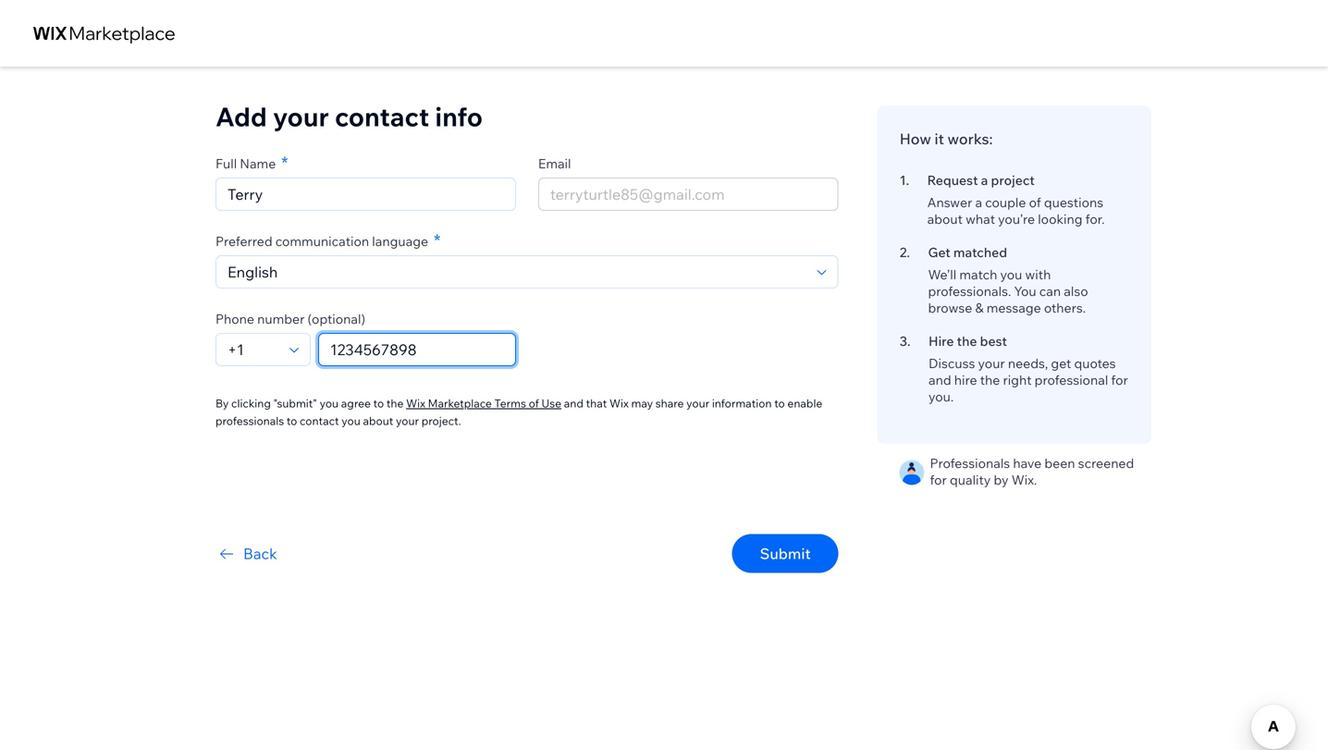Task type: locate. For each thing, give the bounding box(es) containing it.
about
[[928, 211, 963, 227], [363, 414, 394, 428]]

terms
[[495, 397, 526, 410]]

1 horizontal spatial for
[[1112, 372, 1129, 388]]

professionals
[[216, 414, 284, 428]]

right
[[1004, 372, 1032, 388]]

back button
[[216, 543, 277, 565]]

2 horizontal spatial the
[[981, 372, 1001, 388]]

phone
[[216, 311, 254, 327]]

to down "submit" at left bottom
[[287, 414, 297, 428]]

1 vertical spatial the
[[981, 372, 1001, 388]]

full
[[216, 155, 237, 172]]

0 vertical spatial you
[[1001, 267, 1023, 283]]

the right the hire
[[957, 333, 978, 349]]

about down answer
[[928, 211, 963, 227]]

wix up the project.
[[406, 397, 426, 410]]

couple
[[986, 194, 1027, 211]]

wix
[[406, 397, 426, 410], [610, 397, 629, 410]]

project.
[[422, 414, 461, 428]]

you
[[1015, 283, 1037, 299]]

1 horizontal spatial and
[[929, 372, 952, 388]]

you're
[[999, 211, 1036, 227]]

* right name
[[282, 152, 288, 173]]

1 vertical spatial contact
[[300, 414, 339, 428]]

contact inside and that wix may share your information to enable professionals to contact you about your project.
[[300, 414, 339, 428]]

to
[[374, 397, 384, 410], [775, 397, 785, 410], [287, 414, 297, 428]]

professionals
[[930, 455, 1011, 471]]

name
[[240, 155, 276, 172]]

information
[[712, 397, 772, 410]]

contact down "submit" at left bottom
[[300, 414, 339, 428]]

0 horizontal spatial phone number (optional) field
[[222, 334, 284, 366]]

wix inside and that wix may share your information to enable professionals to contact you about your project.
[[610, 397, 629, 410]]

browse
[[929, 300, 973, 316]]

phone number (optional) field up by clicking "submit" you agree to the wix marketplace terms of use
[[325, 334, 510, 366]]

of left 'use'
[[529, 397, 539, 410]]

a up what
[[976, 194, 983, 211]]

0 vertical spatial about
[[928, 211, 963, 227]]

you inside and that wix may share your information to enable professionals to contact you about your project.
[[342, 414, 361, 428]]

about down by clicking "submit" you agree to the wix marketplace terms of use
[[363, 414, 394, 428]]

1 horizontal spatial the
[[957, 333, 978, 349]]

add
[[216, 100, 267, 133]]

phone number (optional)
[[216, 311, 366, 327]]

marketplace
[[428, 397, 492, 410]]

for
[[1112, 372, 1129, 388], [930, 472, 947, 488]]

add your contact info
[[216, 100, 483, 133]]

your right add
[[273, 100, 329, 133]]

2 vertical spatial you
[[342, 414, 361, 428]]

and inside hire the best discuss your needs, get quotes and hire the right professional for you.
[[929, 372, 952, 388]]

*
[[282, 152, 288, 173], [434, 230, 441, 251]]

0 horizontal spatial and
[[564, 397, 584, 410]]

1 vertical spatial *
[[434, 230, 441, 251]]

a
[[982, 172, 989, 188], [976, 194, 983, 211]]

your right share
[[687, 397, 710, 410]]

1 vertical spatial and
[[564, 397, 584, 410]]

the
[[957, 333, 978, 349], [981, 372, 1001, 388], [387, 397, 404, 410]]

0 horizontal spatial of
[[529, 397, 539, 410]]

0 vertical spatial of
[[1030, 194, 1042, 211]]

may
[[632, 397, 653, 410]]

1 vertical spatial of
[[529, 397, 539, 410]]

1 vertical spatial .
[[907, 244, 911, 260]]

1 wix from the left
[[406, 397, 426, 410]]

0 vertical spatial for
[[1112, 372, 1129, 388]]

. left "get"
[[907, 244, 911, 260]]

hire
[[929, 333, 955, 349]]

to right agree
[[374, 397, 384, 410]]

your
[[273, 100, 329, 133], [979, 355, 1006, 372], [687, 397, 710, 410], [396, 414, 419, 428]]

the right agree
[[387, 397, 404, 410]]

hire the best discuss your needs, get quotes and hire the right professional for you.
[[929, 333, 1129, 405]]

1 horizontal spatial phone number (optional) field
[[325, 334, 510, 366]]

0 vertical spatial a
[[982, 172, 989, 188]]

about inside request a project answer a couple of questions about what you're looking for.
[[928, 211, 963, 227]]

you
[[1001, 267, 1023, 283], [320, 397, 339, 410], [342, 414, 361, 428]]

3 .
[[900, 333, 911, 349]]

contact left "info"
[[335, 100, 429, 133]]

and inside and that wix may share your information to enable professionals to contact you about your project.
[[564, 397, 584, 410]]

for down quotes
[[1112, 372, 1129, 388]]

. left the hire
[[908, 333, 911, 349]]

submit button
[[733, 534, 839, 573]]

number
[[257, 311, 305, 327]]

of up you're
[[1030, 194, 1042, 211]]

. for 3
[[908, 333, 911, 349]]

1 horizontal spatial you
[[342, 414, 361, 428]]

0 vertical spatial contact
[[335, 100, 429, 133]]

email
[[538, 155, 571, 172]]

and up you.
[[929, 372, 952, 388]]

and right 'use'
[[564, 397, 584, 410]]

have
[[1014, 455, 1042, 471]]

for left quality on the right bottom of page
[[930, 472, 947, 488]]

1 vertical spatial you
[[320, 397, 339, 410]]

and
[[929, 372, 952, 388], [564, 397, 584, 410]]

answer
[[928, 194, 973, 211]]

phone number (optional) field down phone
[[222, 334, 284, 366]]

get matched we'll match you with professionals. you can also browse & message others.
[[929, 244, 1089, 316]]

2 vertical spatial .
[[908, 333, 911, 349]]

professionals.
[[929, 283, 1012, 299]]

0 horizontal spatial to
[[287, 414, 297, 428]]

language
[[372, 233, 429, 249]]

quotes
[[1075, 355, 1117, 372]]

message
[[987, 300, 1042, 316]]

0 vertical spatial *
[[282, 152, 288, 173]]

1 horizontal spatial of
[[1030, 194, 1042, 211]]

to left enable
[[775, 397, 785, 410]]

Phone number (optional) field
[[222, 334, 284, 366], [325, 334, 510, 366]]

0 horizontal spatial about
[[363, 414, 394, 428]]

0 vertical spatial and
[[929, 372, 952, 388]]

discuss
[[929, 355, 976, 372]]

questions
[[1045, 194, 1104, 211]]

communication
[[276, 233, 369, 249]]

0 horizontal spatial you
[[320, 397, 339, 410]]

0 horizontal spatial wix
[[406, 397, 426, 410]]

* right language
[[434, 230, 441, 251]]

.
[[906, 172, 910, 188], [907, 244, 911, 260], [908, 333, 911, 349]]

0 horizontal spatial the
[[387, 397, 404, 410]]

0 horizontal spatial for
[[930, 472, 947, 488]]

been
[[1045, 455, 1076, 471]]

&
[[976, 300, 984, 316]]

2 wix from the left
[[610, 397, 629, 410]]

you down agree
[[342, 414, 361, 428]]

1 vertical spatial a
[[976, 194, 983, 211]]

screened
[[1079, 455, 1135, 471]]

of inside request a project answer a couple of questions about what you're looking for.
[[1030, 194, 1042, 211]]

wix.
[[1012, 472, 1038, 488]]

1 horizontal spatial wix
[[610, 397, 629, 410]]

2 phone number (optional) field from the left
[[325, 334, 510, 366]]

project
[[992, 172, 1035, 188]]

2 horizontal spatial you
[[1001, 267, 1023, 283]]

for inside hire the best discuss your needs, get quotes and hire the right professional for you.
[[1112, 372, 1129, 388]]

1 horizontal spatial to
[[374, 397, 384, 410]]

you left agree
[[320, 397, 339, 410]]

by
[[994, 472, 1009, 488]]

you up you
[[1001, 267, 1023, 283]]

a left project
[[982, 172, 989, 188]]

others.
[[1045, 300, 1086, 316]]

0 horizontal spatial *
[[282, 152, 288, 173]]

contact
[[335, 100, 429, 133], [300, 414, 339, 428]]

get
[[929, 244, 951, 260]]

match
[[960, 267, 998, 283]]

1
[[900, 172, 906, 188]]

1 vertical spatial for
[[930, 472, 947, 488]]

1 horizontal spatial about
[[928, 211, 963, 227]]

0 vertical spatial .
[[906, 172, 910, 188]]

Email field
[[545, 179, 833, 210]]

wix right that
[[610, 397, 629, 410]]

of
[[1030, 194, 1042, 211], [529, 397, 539, 410]]

looking
[[1038, 211, 1083, 227]]

about inside and that wix may share your information to enable professionals to contact you about your project.
[[363, 414, 394, 428]]

the right hire
[[981, 372, 1001, 388]]

your down best
[[979, 355, 1006, 372]]

1 vertical spatial about
[[363, 414, 394, 428]]

. down how
[[906, 172, 910, 188]]



Task type: describe. For each thing, give the bounding box(es) containing it.
2 vertical spatial the
[[387, 397, 404, 410]]

request a project answer a couple of questions about what you're looking for.
[[928, 172, 1105, 227]]

wix marketplace terms of use link
[[406, 395, 562, 412]]

your down by clicking "submit" you agree to the wix marketplace terms of use
[[396, 414, 419, 428]]

it
[[935, 130, 945, 148]]

for.
[[1086, 211, 1105, 227]]

2 .
[[900, 244, 911, 260]]

needs,
[[1008, 355, 1049, 372]]

clicking
[[231, 397, 271, 410]]

share
[[656, 397, 684, 410]]

1 horizontal spatial *
[[434, 230, 441, 251]]

you inside get matched we'll match you with professionals. you can also browse & message others.
[[1001, 267, 1023, 283]]

what
[[966, 211, 996, 227]]

submit
[[760, 545, 811, 563]]

for inside professionals have been screened for quality by wix.
[[930, 472, 947, 488]]

"submit"
[[274, 397, 317, 410]]

enable
[[788, 397, 823, 410]]

get
[[1052, 355, 1072, 372]]

agree
[[341, 397, 371, 410]]

preferred
[[216, 233, 273, 249]]

(optional)
[[308, 311, 366, 327]]

professional
[[1035, 372, 1109, 388]]

back
[[243, 545, 277, 563]]

can
[[1040, 283, 1062, 299]]

professionals have been screened for quality by wix.
[[930, 455, 1135, 488]]

that
[[586, 397, 607, 410]]

with
[[1026, 267, 1052, 283]]

how
[[900, 130, 932, 148]]

preferred communication language *
[[216, 230, 441, 251]]

Full Name field
[[222, 179, 510, 210]]

2 horizontal spatial to
[[775, 397, 785, 410]]

full name *
[[216, 152, 288, 173]]

best
[[981, 333, 1008, 349]]

quality
[[950, 472, 991, 488]]

1 phone number (optional) field from the left
[[222, 334, 284, 366]]

we'll
[[929, 267, 957, 283]]

3
[[900, 333, 908, 349]]

Preferred communication language field
[[222, 256, 812, 288]]

by
[[216, 397, 229, 410]]

0 vertical spatial the
[[957, 333, 978, 349]]

how it works:
[[900, 130, 993, 148]]

2
[[900, 244, 907, 260]]

matched
[[954, 244, 1008, 260]]

your inside hire the best discuss your needs, get quotes and hire the right professional for you.
[[979, 355, 1006, 372]]

1 .
[[900, 172, 910, 188]]

. for 2
[[907, 244, 911, 260]]

and that wix may share your information to enable professionals to contact you about your project.
[[216, 397, 823, 428]]

. for 1
[[906, 172, 910, 188]]

works:
[[948, 130, 993, 148]]

use
[[542, 397, 562, 410]]

info
[[435, 100, 483, 133]]

by clicking "submit" you agree to the wix marketplace terms of use
[[216, 397, 562, 410]]

you.
[[929, 389, 954, 405]]

hire
[[955, 372, 978, 388]]

also
[[1064, 283, 1089, 299]]

request
[[928, 172, 979, 188]]



Task type: vqa. For each thing, say whether or not it's contained in the screenshot.
the how in the the Join Wix Studio's lead designer for a live deconstruction of the features used to bring the homepage to life. From scroll animations to sticky and entrance effects, see how they all come together and get your questions answered in real-time.
no



